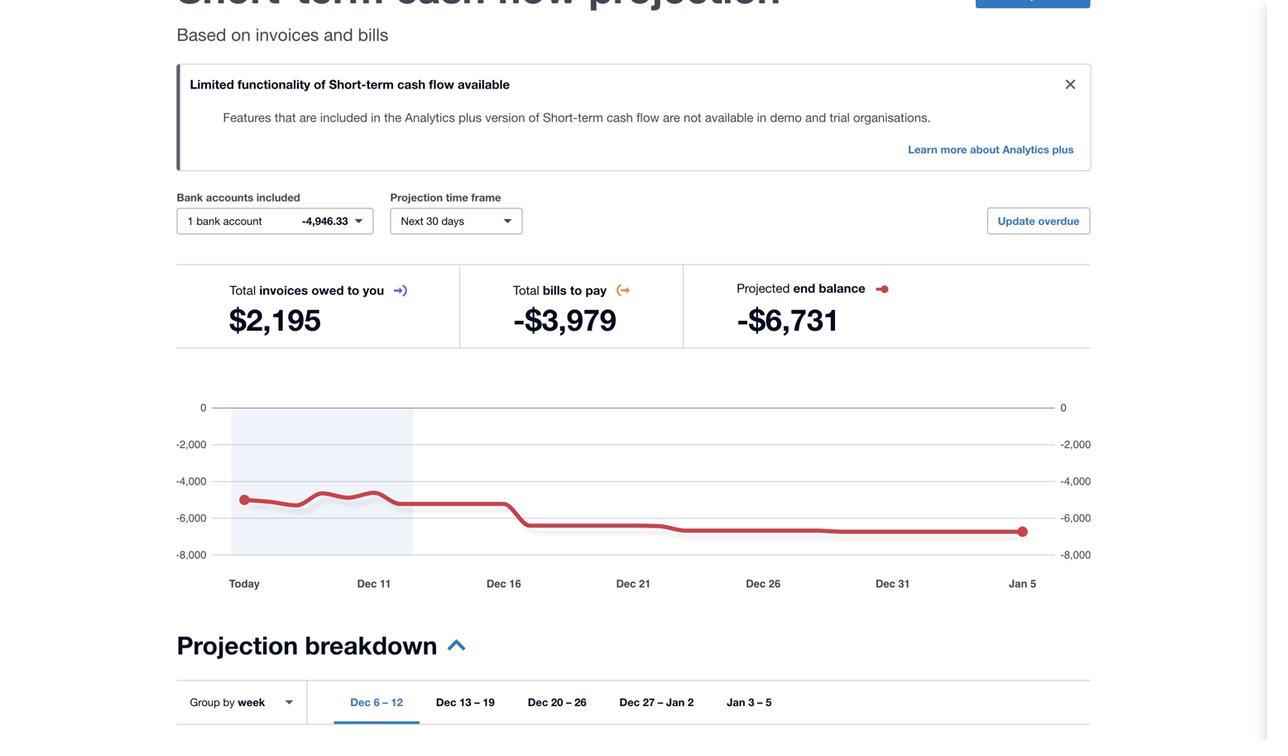 Task type: describe. For each thing, give the bounding box(es) containing it.
dec for dec 6 – 12
[[350, 697, 371, 709]]

next 30 days button
[[390, 208, 523, 235]]

2
[[688, 697, 694, 709]]

pay
[[586, 283, 607, 298]]

projection for projection breakdown
[[177, 631, 298, 661]]

1 horizontal spatial analytics
[[1003, 143, 1050, 156]]

update overdue
[[998, 215, 1080, 227]]

dec 13 – 19
[[436, 697, 495, 709]]

accounts
[[206, 191, 253, 204]]

dec for dec 27 – jan 2
[[620, 697, 640, 709]]

the
[[384, 110, 402, 125]]

frame
[[471, 191, 501, 204]]

more
[[941, 143, 967, 156]]

about
[[970, 143, 1000, 156]]

2 in from the left
[[757, 110, 767, 125]]

dec for dec 13 – 19
[[436, 697, 456, 709]]

to inside total bills to pay -$3,979
[[570, 283, 582, 298]]

13
[[459, 697, 471, 709]]

0 horizontal spatial term
[[366, 77, 394, 92]]

next
[[401, 215, 424, 228]]

account
[[223, 215, 262, 228]]

1 horizontal spatial flow
[[637, 110, 660, 125]]

limited functionality of short-term cash flow available status
[[177, 65, 1091, 171]]

1 are from the left
[[299, 110, 317, 125]]

19
[[483, 697, 495, 709]]

30
[[427, 215, 439, 228]]

$2,195
[[230, 302, 321, 338]]

close image
[[1054, 68, 1087, 101]]

0 horizontal spatial included
[[256, 191, 300, 204]]

projected
[[737, 281, 790, 296]]

based on invoices and bills
[[177, 24, 389, 45]]

total bills to pay -$3,979
[[513, 283, 617, 338]]

overdue
[[1038, 215, 1080, 227]]

total invoices owed to you $2,195
[[230, 283, 384, 338]]

group by week
[[190, 697, 265, 709]]

dec for dec 20 – 26
[[528, 697, 548, 709]]

bank
[[177, 191, 203, 204]]

version
[[485, 110, 525, 125]]

1 bank account
[[187, 215, 262, 228]]

bank accounts included
[[177, 191, 300, 204]]

27
[[643, 697, 655, 709]]

6
[[374, 697, 380, 709]]

1 horizontal spatial short-
[[543, 110, 578, 125]]

next 30 days
[[401, 215, 464, 228]]

features
[[223, 110, 271, 125]]

1 horizontal spatial available
[[705, 110, 754, 125]]

functionality
[[238, 77, 310, 92]]

group
[[190, 697, 220, 709]]

days
[[442, 215, 464, 228]]

1
[[187, 215, 193, 228]]

end
[[793, 281, 816, 296]]

0 horizontal spatial analytics
[[405, 110, 455, 125]]

2 are from the left
[[663, 110, 680, 125]]

– for 20
[[566, 697, 572, 709]]

limited
[[190, 77, 234, 92]]

organisations.
[[853, 110, 931, 125]]

– for 27
[[658, 697, 663, 709]]

update
[[998, 215, 1035, 227]]

not
[[684, 110, 702, 125]]



Task type: vqa. For each thing, say whether or not it's contained in the screenshot.


Task type: locate. For each thing, give the bounding box(es) containing it.
0 horizontal spatial -
[[302, 215, 306, 228]]

total up $3,979
[[513, 283, 539, 298]]

0 vertical spatial analytics
[[405, 110, 455, 125]]

1 to from the left
[[347, 283, 359, 298]]

-
[[302, 215, 306, 228], [513, 302, 525, 338], [737, 302, 749, 338]]

1 jan from the left
[[666, 697, 685, 709]]

0 horizontal spatial available
[[458, 77, 510, 92]]

12
[[391, 697, 403, 709]]

2 jan from the left
[[727, 697, 746, 709]]

trial
[[830, 110, 850, 125]]

cash
[[397, 77, 426, 92], [607, 110, 633, 125]]

3 dec from the left
[[528, 697, 548, 709]]

total inside total bills to pay -$3,979
[[513, 283, 539, 298]]

update overdue button
[[987, 208, 1091, 235]]

0 vertical spatial and
[[324, 24, 353, 45]]

are
[[299, 110, 317, 125], [663, 110, 680, 125]]

0 horizontal spatial jan
[[666, 697, 685, 709]]

features that are included in the analytics plus version of short-term cash flow are not available in demo and trial organisations.
[[223, 110, 931, 125]]

of right functionality on the top left of page
[[314, 77, 326, 92]]

1 horizontal spatial in
[[757, 110, 767, 125]]

1 vertical spatial cash
[[607, 110, 633, 125]]

0 horizontal spatial short-
[[329, 77, 366, 92]]

week
[[238, 697, 265, 709]]

2 – from the left
[[474, 697, 480, 709]]

2 horizontal spatial -
[[737, 302, 749, 338]]

you
[[363, 283, 384, 298]]

1 horizontal spatial -
[[513, 302, 525, 338]]

5
[[766, 697, 772, 709]]

projection breakdown button
[[177, 630, 466, 671]]

projection for projection time frame
[[390, 191, 443, 204]]

and inside limited functionality of short-term cash flow available status
[[805, 110, 826, 125]]

1 dec from the left
[[350, 697, 371, 709]]

1 horizontal spatial bills
[[543, 283, 567, 298]]

1 vertical spatial short-
[[543, 110, 578, 125]]

dec left "6" on the left of the page
[[350, 697, 371, 709]]

owed
[[312, 283, 344, 298]]

included up account at the left top
[[256, 191, 300, 204]]

0 vertical spatial bills
[[358, 24, 389, 45]]

0 horizontal spatial to
[[347, 283, 359, 298]]

– right 27
[[658, 697, 663, 709]]

term
[[366, 77, 394, 92], [578, 110, 603, 125]]

0 vertical spatial short-
[[329, 77, 366, 92]]

0 vertical spatial flow
[[429, 77, 454, 92]]

projection up by
[[177, 631, 298, 661]]

- inside total bills to pay -$3,979
[[513, 302, 525, 338]]

by
[[223, 697, 235, 709]]

bills up the "limited functionality of short-term cash flow available"
[[358, 24, 389, 45]]

26
[[575, 697, 587, 709]]

plus left version at left
[[459, 110, 482, 125]]

jan left "3"
[[727, 697, 746, 709]]

1 horizontal spatial are
[[663, 110, 680, 125]]

1 vertical spatial included
[[256, 191, 300, 204]]

4 – from the left
[[658, 697, 663, 709]]

0 vertical spatial available
[[458, 77, 510, 92]]

1 total from the left
[[230, 283, 256, 298]]

1 horizontal spatial included
[[320, 110, 368, 125]]

of right version at left
[[529, 110, 540, 125]]

limited functionality of short-term cash flow available
[[190, 77, 510, 92]]

flow
[[429, 77, 454, 92], [637, 110, 660, 125]]

1 – from the left
[[383, 697, 388, 709]]

analytics
[[405, 110, 455, 125], [1003, 143, 1050, 156]]

invoices
[[256, 24, 319, 45], [259, 283, 308, 298]]

projection
[[390, 191, 443, 204], [177, 631, 298, 661]]

invoices up $2,195
[[259, 283, 308, 298]]

2 to from the left
[[570, 283, 582, 298]]

1 vertical spatial invoices
[[259, 283, 308, 298]]

1 horizontal spatial term
[[578, 110, 603, 125]]

learn more about analytics plus link
[[898, 137, 1084, 164]]

0 horizontal spatial bills
[[358, 24, 389, 45]]

$6,731
[[749, 302, 840, 338]]

total inside the total invoices owed to you $2,195
[[230, 283, 256, 298]]

1 horizontal spatial projection
[[390, 191, 443, 204]]

plus
[[459, 110, 482, 125], [1053, 143, 1074, 156]]

dec 27 – jan 2
[[620, 697, 694, 709]]

1 vertical spatial term
[[578, 110, 603, 125]]

1 vertical spatial bills
[[543, 283, 567, 298]]

1 horizontal spatial and
[[805, 110, 826, 125]]

cash left "not"
[[607, 110, 633, 125]]

1 vertical spatial projection
[[177, 631, 298, 661]]

0 vertical spatial term
[[366, 77, 394, 92]]

available right "not"
[[705, 110, 754, 125]]

1 horizontal spatial plus
[[1053, 143, 1074, 156]]

and
[[324, 24, 353, 45], [805, 110, 826, 125]]

dec
[[350, 697, 371, 709], [436, 697, 456, 709], [528, 697, 548, 709], [620, 697, 640, 709]]

1 horizontal spatial of
[[529, 110, 540, 125]]

learn
[[908, 143, 938, 156]]

dec left 20
[[528, 697, 548, 709]]

available up version at left
[[458, 77, 510, 92]]

- for -4,946.33
[[302, 215, 306, 228]]

1 horizontal spatial jan
[[727, 697, 746, 709]]

plus down close image
[[1053, 143, 1074, 156]]

bills
[[358, 24, 389, 45], [543, 283, 567, 298]]

0 horizontal spatial flow
[[429, 77, 454, 92]]

0 horizontal spatial plus
[[459, 110, 482, 125]]

-4,946.33
[[302, 215, 348, 228]]

of
[[314, 77, 326, 92], [529, 110, 540, 125]]

- for -$6,731
[[737, 302, 749, 338]]

to left pay on the top left of the page
[[570, 283, 582, 298]]

cash up the
[[397, 77, 426, 92]]

jan 3 – 5
[[727, 697, 772, 709]]

– right 13
[[474, 697, 480, 709]]

bank
[[196, 215, 220, 228]]

projection inside button
[[177, 631, 298, 661]]

0 vertical spatial of
[[314, 77, 326, 92]]

1 in from the left
[[371, 110, 381, 125]]

short- right functionality on the top left of page
[[329, 77, 366, 92]]

breakdown
[[305, 631, 437, 661]]

short- right version at left
[[543, 110, 578, 125]]

0 horizontal spatial total
[[230, 283, 256, 298]]

and left trial
[[805, 110, 826, 125]]

projection up next
[[390, 191, 443, 204]]

total
[[230, 283, 256, 298], [513, 283, 539, 298]]

– for 13
[[474, 697, 480, 709]]

demo
[[770, 110, 802, 125]]

in
[[371, 110, 381, 125], [757, 110, 767, 125]]

4,946.33
[[306, 215, 348, 228]]

1 horizontal spatial total
[[513, 283, 539, 298]]

1 vertical spatial of
[[529, 110, 540, 125]]

available
[[458, 77, 510, 92], [705, 110, 754, 125]]

in left demo
[[757, 110, 767, 125]]

dec 20 – 26
[[528, 697, 587, 709]]

1 horizontal spatial cash
[[607, 110, 633, 125]]

2 total from the left
[[513, 283, 539, 298]]

1 vertical spatial and
[[805, 110, 826, 125]]

0 vertical spatial projection
[[390, 191, 443, 204]]

to left you
[[347, 283, 359, 298]]

in left the
[[371, 110, 381, 125]]

are right the that
[[299, 110, 317, 125]]

projection breakdown
[[177, 631, 437, 661]]

total for $2,195
[[230, 283, 256, 298]]

based
[[177, 24, 226, 45]]

bills up $3,979
[[543, 283, 567, 298]]

that
[[275, 110, 296, 125]]

included inside limited functionality of short-term cash flow available status
[[320, 110, 368, 125]]

analytics right the about on the top right
[[1003, 143, 1050, 156]]

total for $3,979
[[513, 283, 539, 298]]

to
[[347, 283, 359, 298], [570, 283, 582, 298]]

– right 20
[[566, 697, 572, 709]]

0 vertical spatial invoices
[[256, 24, 319, 45]]

– right "3"
[[757, 697, 763, 709]]

and up the "limited functionality of short-term cash flow available"
[[324, 24, 353, 45]]

analytics right the
[[405, 110, 455, 125]]

dec left 13
[[436, 697, 456, 709]]

invoices right on
[[256, 24, 319, 45]]

0 vertical spatial included
[[320, 110, 368, 125]]

invoices inside the total invoices owed to you $2,195
[[259, 283, 308, 298]]

0 horizontal spatial cash
[[397, 77, 426, 92]]

0 horizontal spatial and
[[324, 24, 353, 45]]

– right "6" on the left of the page
[[383, 697, 388, 709]]

1 vertical spatial flow
[[637, 110, 660, 125]]

1 vertical spatial available
[[705, 110, 754, 125]]

5 – from the left
[[757, 697, 763, 709]]

total up $2,195
[[230, 283, 256, 298]]

jan
[[666, 697, 685, 709], [727, 697, 746, 709]]

4 dec from the left
[[620, 697, 640, 709]]

bills inside total bills to pay -$3,979
[[543, 283, 567, 298]]

1 vertical spatial analytics
[[1003, 143, 1050, 156]]

dec 6 – 12
[[350, 697, 403, 709]]

– for 6
[[383, 697, 388, 709]]

0 horizontal spatial projection
[[177, 631, 298, 661]]

–
[[383, 697, 388, 709], [474, 697, 480, 709], [566, 697, 572, 709], [658, 697, 663, 709], [757, 697, 763, 709]]

0 horizontal spatial of
[[314, 77, 326, 92]]

included down the "limited functionality of short-term cash flow available"
[[320, 110, 368, 125]]

2 dec from the left
[[436, 697, 456, 709]]

$3,979
[[525, 302, 617, 338]]

0 horizontal spatial are
[[299, 110, 317, 125]]

0 vertical spatial cash
[[397, 77, 426, 92]]

20
[[551, 697, 563, 709]]

1 vertical spatial plus
[[1053, 143, 1074, 156]]

are left "not"
[[663, 110, 680, 125]]

-$6,731
[[737, 302, 840, 338]]

0 horizontal spatial in
[[371, 110, 381, 125]]

0 vertical spatial plus
[[459, 110, 482, 125]]

to inside the total invoices owed to you $2,195
[[347, 283, 359, 298]]

time
[[446, 191, 468, 204]]

short-
[[329, 77, 366, 92], [543, 110, 578, 125]]

3
[[749, 697, 755, 709]]

included
[[320, 110, 368, 125], [256, 191, 300, 204]]

balance
[[819, 281, 866, 296]]

on
[[231, 24, 251, 45]]

learn more about analytics plus
[[908, 143, 1074, 156]]

jan left 2
[[666, 697, 685, 709]]

3 – from the left
[[566, 697, 572, 709]]

1 horizontal spatial to
[[570, 283, 582, 298]]

projection time frame
[[390, 191, 501, 204]]

– for 3
[[757, 697, 763, 709]]

projected end balance
[[737, 281, 866, 296]]

dec left 27
[[620, 697, 640, 709]]



